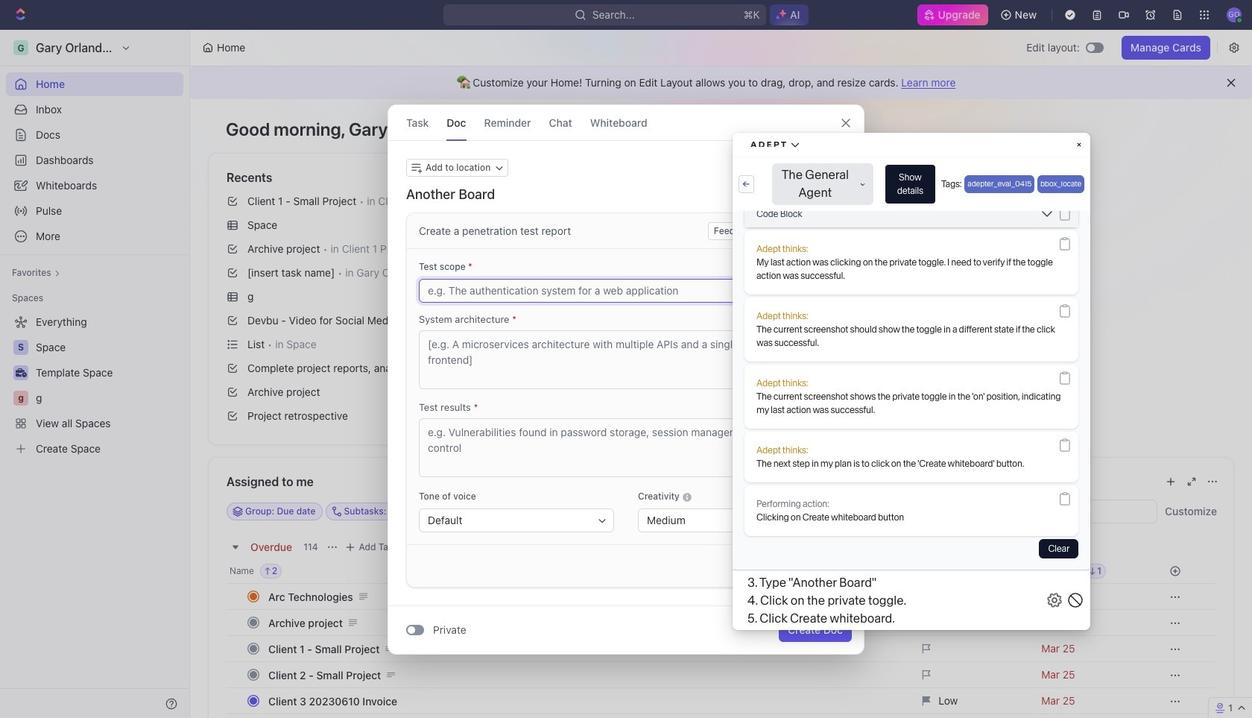 Task type: vqa. For each thing, say whether or not it's contained in the screenshot.
SEARCH TEMPLATES... text box
no



Task type: locate. For each thing, give the bounding box(es) containing it.
tree
[[6, 310, 183, 461]]

alert
[[190, 66, 1253, 99]]

tree inside sidebar navigation
[[6, 310, 183, 461]]

e.g. Vulnerabilities found in password storage, session management, and access control text field
[[419, 418, 834, 477]]

Search tasks... text field
[[1008, 500, 1157, 523]]

dialog
[[388, 104, 865, 655]]

e.g. The authentication system for a web application text field
[[428, 280, 825, 302]]

[e.g. A microservices architecture with multiple APIs and a single-page application frontend] text field
[[419, 330, 834, 389]]

sidebar navigation
[[0, 30, 190, 718]]



Task type: describe. For each thing, give the bounding box(es) containing it.
Name this Doc... field
[[389, 186, 864, 204]]



